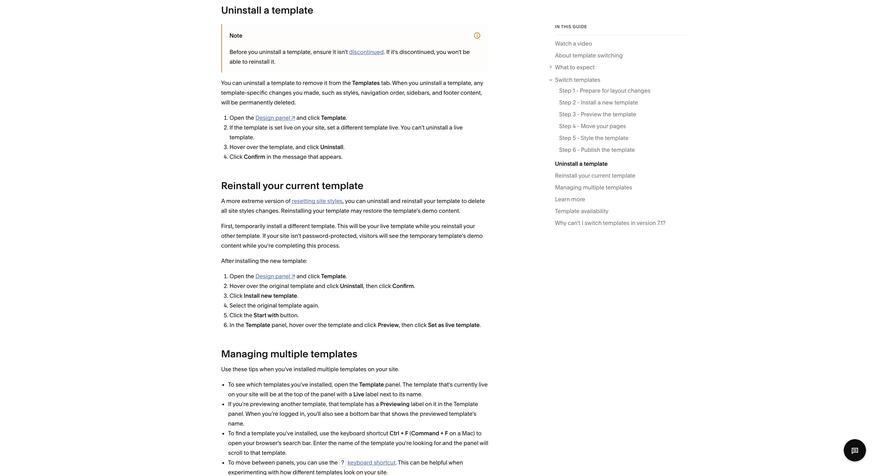 Task type: vqa. For each thing, say whether or not it's contained in the screenshot.
"different" inside If the template is set live on your site, set a different template live. You can't uninstall a live template. Hover over the template, and click Uninstall . Click Confirm in the message that appears.
yes



Task type: locate. For each thing, give the bounding box(es) containing it.
1 vertical spatial design panel
[[255, 273, 290, 280]]

step inside "step 1 - prepare for layout changes" 'link'
[[559, 87, 571, 94]]

0 vertical spatial hover
[[230, 144, 245, 151]]

can up may
[[356, 198, 366, 205]]

templates up prepare on the right top
[[574, 76, 600, 83]]

1 horizontal spatial uninstall a template
[[555, 160, 608, 167]]

- right 4
[[577, 123, 579, 130]]

new left 'template:'
[[270, 258, 281, 265]]

to up the move
[[244, 450, 249, 457]]

design panel up is in the left top of the page
[[255, 114, 290, 121]]

1 vertical spatial new
[[270, 258, 281, 265]]

0 horizontal spatial as
[[336, 89, 342, 96]]

- right 1
[[576, 87, 579, 94]]

on up 'previewed'
[[425, 401, 432, 408]]

with inside . this can be helpful when experimenting with how different templates look on your site.
[[268, 469, 279, 475]]

1 horizontal spatial when
[[449, 459, 463, 466]]

after installing the new template:
[[221, 258, 307, 265]]

0 vertical spatial see
[[389, 233, 399, 240]]

confirm inside if the template is set live on your site, set a different template live. you can't uninstall a live template. hover over the template, and click uninstall . click confirm in the message that appears.
[[244, 153, 265, 160]]

changes up deleted.
[[269, 89, 292, 96]]

0 vertical spatial when
[[260, 366, 274, 373]]

design panel link for uninstall
[[255, 114, 295, 121]]

see inside the label on it in the template panel. when you're logged in, you'll also see a bottom bar that shows the previewed template's name.
[[334, 411, 344, 418]]

while up installing on the left of the page
[[243, 242, 257, 249]]

use left ? at the left of the page
[[319, 459, 328, 466]]

2 design from the top
[[255, 273, 274, 280]]

restore
[[363, 207, 382, 214]]

be left at
[[270, 391, 277, 398]]

1 vertical spatial in
[[230, 322, 234, 329]]

the inside first, temporarily install a different template. this will be your live template while you reinstall your other template. if your site isn't password-protected, visitors will see the temporary template's demo content while you're completing this process.
[[400, 233, 408, 240]]

switch
[[555, 76, 573, 83]]

you're down which
[[233, 401, 249, 408]]

this left guide
[[561, 24, 571, 29]]

you've up the search
[[276, 430, 293, 437]]

0 vertical spatial reinstall
[[249, 58, 270, 65]]

you're down ( at the bottom of the page
[[396, 440, 412, 447]]

2 and click template . from the top
[[295, 273, 347, 280]]

design panel link down after installing the new template:
[[255, 273, 295, 280]]

label up has
[[366, 391, 378, 398]]

1 open the from the top
[[230, 114, 255, 121]]

1 and click template . from the top
[[295, 114, 347, 121]]

1 vertical spatial of
[[304, 391, 309, 398]]

1
[[573, 87, 575, 94]]

design for if the template is set live on your site, set a different template live. you can't uninstall a live template.
[[255, 114, 274, 121]]

on right look
[[356, 469, 363, 475]]

template down start
[[246, 322, 270, 329]]

1 vertical spatial design panel link
[[255, 273, 295, 280]]

such
[[322, 89, 335, 96]]

step inside step 6 - publish the template link
[[559, 146, 571, 153]]

installed,
[[309, 381, 333, 388], [295, 430, 318, 437]]

0 vertical spatial name.
[[406, 391, 423, 398]]

publish
[[581, 146, 600, 153]]

reinstall inside , you can uninstall and reinstall your template to delete all site styles changes. reinstalling your template may restore the template's demo content.
[[402, 198, 423, 205]]

1 horizontal spatial you're
[[258, 242, 274, 249]]

a inside panel. the template that's currently live on your site will be at the top of the panel with a
[[349, 391, 352, 398]]

2 to from the top
[[228, 430, 234, 437]]

multiple
[[583, 184, 605, 191], [270, 348, 308, 360], [317, 366, 339, 373]]

0 vertical spatial open the
[[230, 114, 255, 121]]

that inside on a mac) to open your browser's search bar. enter the name of the template you're looking for and the panel will scroll to that template.
[[250, 450, 260, 457]]

step inside step 3 - preview the template link
[[559, 111, 571, 118]]

different
[[341, 124, 363, 131], [288, 223, 310, 230], [293, 469, 315, 475]]

as down from
[[336, 89, 342, 96]]

1 vertical spatial uninstall a template
[[555, 160, 608, 167]]

be
[[463, 49, 470, 55], [231, 99, 238, 106], [359, 223, 366, 230], [270, 391, 277, 398], [421, 459, 428, 466]]

template-
[[221, 89, 247, 96]]

site
[[317, 198, 326, 205], [228, 207, 238, 214], [280, 233, 289, 240], [249, 391, 258, 398]]

1 horizontal spatial confirm
[[392, 283, 414, 290]]

0 horizontal spatial reinstall
[[221, 180, 261, 192]]

1 horizontal spatial it
[[333, 49, 336, 55]]

uninstall inside "hover over the original template and click uninstall , then click confirm . click install new template . select the original template again. click the start with button. in the template panel, hover over the template and click preview , then click set as live template ."
[[340, 283, 363, 290]]

1 click from the top
[[230, 153, 243, 160]]

1 vertical spatial hover
[[230, 283, 245, 290]]

uninstall right can't
[[426, 124, 448, 131]]

1 design panel from the top
[[255, 114, 290, 121]]

,
[[343, 198, 344, 205], [363, 283, 364, 290], [399, 322, 400, 329]]

0 vertical spatial to
[[228, 381, 234, 388]]

0 vertical spatial this
[[561, 24, 571, 29]]

2 vertical spatial to
[[228, 459, 234, 466]]

that inside the label on it in the template panel. when you're logged in, you'll also see a bottom bar that shows the previewed template's name.
[[380, 411, 390, 418]]

live inside first, temporarily install a different template. this will be your live template while you reinstall your other template. if your site isn't password-protected, visitors will see the temporary template's demo content while you're completing this process.
[[380, 223, 389, 230]]

design panel
[[255, 114, 290, 121], [255, 273, 290, 280]]

will inside tab. when you uninstall a template, any template-specific changes you made, such as styles, navigation order, sidebars, and footer content, will be permanently deleted.
[[221, 99, 230, 106]]

0 horizontal spatial managing
[[221, 348, 268, 360]]

with left how
[[268, 469, 279, 475]]

keyboard up look
[[348, 459, 372, 466]]

template up live
[[359, 381, 384, 388]]

of inside panel. the template that's currently live on your site will be at the top of the panel with a
[[304, 391, 309, 398]]

of right the name
[[355, 440, 360, 447]]

reinstall
[[249, 58, 270, 65], [402, 198, 423, 205], [442, 223, 462, 230]]

this inside first, temporarily install a different template. this will be your live template while you reinstall your other template. if your site isn't password-protected, visitors will see the temporary template's demo content while you're completing this process.
[[337, 223, 348, 230]]

0 horizontal spatial site.
[[377, 469, 388, 475]]

3 step from the top
[[559, 111, 571, 118]]

on inside the label on it in the template panel. when you're logged in, you'll also see a bottom bar that shows the previewed template's name.
[[425, 401, 432, 408]]

click inside if the template is set live on your site, set a different template live. you can't uninstall a live template. hover over the template, and click uninstall . click confirm in the message that appears.
[[307, 144, 319, 151]]

template, inside if the template is set live on your site, set a different template live. you can't uninstall a live template. hover over the template, and click uninstall . click confirm in the message that appears.
[[269, 144, 294, 151]]

discontinued,
[[399, 49, 435, 55]]

1 horizontal spatial multiple
[[317, 366, 339, 373]]

will
[[221, 99, 230, 106], [349, 223, 358, 230], [379, 233, 388, 240], [260, 391, 268, 398], [480, 440, 488, 447]]

with inside "hover over the original template and click uninstall , then click confirm . click install new template . select the original template again. click the start with button. in the template panel, hover over the template and click preview , then click set as live template ."
[[268, 312, 279, 319]]

2 vertical spatial you've
[[276, 430, 293, 437]]

to
[[242, 58, 248, 65], [570, 64, 575, 71], [296, 80, 301, 87], [462, 198, 467, 205], [392, 391, 398, 398], [476, 430, 482, 437], [244, 450, 249, 457]]

. inside if the template is set live on your site, set a different template live. you can't uninstall a live template. hover over the template, and click uninstall . click confirm in the message that appears.
[[343, 144, 345, 151]]

managing multiple templates
[[555, 184, 632, 191], [221, 348, 357, 360]]

you've up top
[[291, 381, 308, 388]]

uninstall up the restore
[[367, 198, 389, 205]]

0 horizontal spatial changes
[[269, 89, 292, 96]]

2 design panel from the top
[[255, 273, 290, 280]]

with
[[268, 312, 279, 319], [337, 391, 348, 398], [268, 469, 279, 475]]

0 vertical spatial for
[[602, 87, 609, 94]]

2 step from the top
[[559, 99, 571, 106]]

to for to find a template you've installed, use the keyboard shortcut
[[228, 430, 234, 437]]

be inside tab. when you uninstall a template, any template-specific changes you made, such as styles, navigation order, sidebars, and footer content, will be permanently deleted.
[[231, 99, 238, 106]]

of inside on a mac) to open your browser's search bar. enter the name of the template you're looking for and the panel will scroll to that template.
[[355, 440, 360, 447]]

label inside the label on it in the template panel. when you're logged in, you'll also see a bottom bar that shows the previewed template's name.
[[411, 401, 424, 408]]

design panel down after installing the new template:
[[255, 273, 290, 280]]

original down after installing the new template:
[[269, 283, 289, 290]]

0 vertical spatial panel.
[[385, 381, 401, 388]]

1 horizontal spatial then
[[402, 322, 413, 329]]

, you can uninstall and reinstall your template to delete all site styles changes. reinstalling your template may restore the template's demo content.
[[221, 198, 485, 214]]

-
[[576, 87, 579, 94], [577, 99, 580, 106], [577, 111, 580, 118], [577, 123, 579, 130], [577, 135, 580, 142], [577, 146, 580, 153]]

in,
[[300, 411, 306, 418]]

to for to see which templates you've installed, open the
[[228, 381, 234, 388]]

current up resetting
[[286, 180, 320, 192]]

panel. up live label next to its name. on the bottom left of page
[[385, 381, 401, 388]]

1 vertical spatial design
[[255, 273, 274, 280]]

templates down ? at the left of the page
[[316, 469, 342, 475]]

availability
[[581, 208, 609, 215]]

you're inside first, temporarily install a different template. this will be your live template while you reinstall your other template. if your site isn't password-protected, visitors will see the temporary template's demo content while you're completing this process.
[[258, 242, 274, 249]]

step inside step 5 - style the template link
[[559, 135, 571, 142]]

. inside . if it's discontinued, you won't be able to reinstall it.
[[384, 49, 385, 55]]

see
[[389, 233, 399, 240], [236, 381, 245, 388], [334, 411, 344, 418]]

the
[[342, 80, 351, 87], [603, 111, 611, 118], [246, 114, 254, 121], [234, 124, 243, 131], [595, 135, 604, 142], [259, 144, 268, 151], [602, 146, 610, 153], [273, 153, 281, 160], [383, 207, 392, 214], [400, 233, 408, 240], [260, 258, 269, 265], [246, 273, 254, 280], [259, 283, 268, 290], [247, 302, 256, 309], [244, 312, 252, 319], [236, 322, 244, 329], [318, 322, 327, 329], [349, 381, 358, 388], [284, 391, 293, 398], [311, 391, 319, 398], [444, 401, 452, 408], [410, 411, 419, 418], [331, 430, 339, 437], [328, 440, 337, 447], [361, 440, 370, 447], [454, 440, 462, 447], [329, 459, 338, 466]]

for inside 'link'
[[602, 87, 609, 94]]

top
[[294, 391, 303, 398]]

to right what
[[570, 64, 575, 71]]

name. down the
[[406, 391, 423, 398]]

styles,
[[343, 89, 360, 96]]

step 6 - publish the template
[[559, 146, 635, 153]]

step for step 3 - preview the template
[[559, 111, 571, 118]]

open up if you're previewing another template, that template has a previewing
[[334, 381, 348, 388]]

5 step from the top
[[559, 135, 571, 142]]

for right looking on the bottom left of page
[[434, 440, 441, 447]]

your inside panel. the template that's currently live on your site will be at the top of the panel with a
[[236, 391, 248, 398]]

open for if the template is set live on your site, set a different template live. you can't uninstall a live template.
[[230, 114, 244, 121]]

and inside tab. when you uninstall a template, any template-specific changes you made, such as styles, navigation order, sidebars, and footer content, will be permanently deleted.
[[432, 89, 442, 96]]

template. inside if the template is set live on your site, set a different template live. you can't uninstall a live template. hover over the template, and click uninstall . click confirm in the message that appears.
[[230, 134, 254, 141]]

1 horizontal spatial version
[[637, 220, 656, 227]]

0 horizontal spatial then
[[366, 283, 378, 290]]

on inside panel. the template that's currently live on your site will be at the top of the panel with a
[[228, 391, 235, 398]]

shortcut left ctrl
[[366, 430, 388, 437]]

uninstall inside uninstall a template "link"
[[555, 160, 578, 167]]

panel up if you're previewing another template, that template has a previewing
[[321, 391, 335, 398]]

step left 1
[[559, 87, 571, 94]]

to right able
[[242, 58, 248, 65]]

template inside first, temporarily install a different template. this will be your live template while you reinstall your other template. if your site isn't password-protected, visitors will see the temporary template's demo content while you're completing this process.
[[391, 223, 414, 230]]

discontinued link
[[349, 49, 384, 55]]

1 vertical spatial reinstall
[[402, 198, 423, 205]]

name. up the find
[[228, 420, 244, 427]]

on inside . this can be helpful when experimenting with how different templates look on your site.
[[356, 469, 363, 475]]

1 horizontal spatial demo
[[467, 233, 483, 240]]

search
[[283, 440, 301, 447]]

can down bar.
[[308, 459, 317, 466]]

0 vertical spatial as
[[336, 89, 342, 96]]

site inside panel. the template that's currently live on your site will be at the top of the panel with a
[[249, 391, 258, 398]]

0 vertical spatial then
[[366, 283, 378, 290]]

1 vertical spatial install
[[244, 293, 260, 299]]

1 horizontal spatial install
[[581, 99, 596, 106]]

2 vertical spatial new
[[261, 293, 272, 299]]

panels,
[[276, 459, 295, 466]]

to left the find
[[228, 430, 234, 437]]

shortcut down ctrl
[[374, 459, 396, 466]]

step left 4
[[559, 123, 571, 130]]

use for installed,
[[320, 430, 329, 437]]

site inside , you can uninstall and reinstall your template to delete all site styles changes. reinstalling your template may restore the template's demo content.
[[228, 207, 238, 214]]

1 horizontal spatial when
[[392, 80, 408, 87]]

a inside "link"
[[579, 160, 583, 167]]

your inside if the template is set live on your site, set a different template live. you can't uninstall a live template. hover over the template, and click uninstall . click confirm in the message that appears.
[[302, 124, 314, 131]]

1 vertical spatial see
[[236, 381, 245, 388]]

template availability link
[[555, 206, 609, 218]]

open
[[230, 114, 244, 121], [230, 273, 244, 280]]

name. inside the label on it in the template panel. when you're logged in, you'll also see a bottom bar that shows the previewed template's name.
[[228, 420, 244, 427]]

site,
[[315, 124, 326, 131]]

can't
[[568, 220, 581, 227]]

template inside panel. the template that's currently live on your site will be at the top of the panel with a
[[414, 381, 437, 388]]

watch a video link
[[555, 39, 592, 51]]

sidebars,
[[407, 89, 431, 96]]

reinstall up extreme
[[221, 180, 261, 192]]

you up temporary
[[431, 223, 440, 230]]

template inside the label on it in the template panel. when you're logged in, you'll also see a bottom bar that shows the previewed template's name.
[[454, 401, 478, 408]]

1 horizontal spatial set
[[327, 124, 335, 131]]

step left the 5
[[559, 135, 571, 142]]

watch a video
[[555, 40, 592, 47]]

install up select
[[244, 293, 260, 299]]

0 horizontal spatial styles
[[239, 207, 254, 214]]

1 vertical spatial when
[[245, 411, 261, 418]]

1 horizontal spatial this
[[398, 459, 409, 466]]

1 f from the left
[[405, 430, 408, 437]]

resetting
[[292, 198, 315, 205]]

it left from
[[324, 80, 327, 87]]

1 vertical spatial template's
[[439, 233, 466, 240]]

- right 6
[[577, 146, 580, 153]]

1 vertical spatial and click template .
[[295, 273, 347, 280]]

0 vertical spatial open
[[230, 114, 244, 121]]

1 horizontal spatial more
[[571, 196, 585, 203]]

that up between
[[250, 450, 260, 457]]

as
[[336, 89, 342, 96], [438, 322, 444, 329]]

0 vertical spatial label
[[366, 391, 378, 398]]

different inside . this can be helpful when experimenting with how different templates look on your site.
[[293, 469, 315, 475]]

isn't up "completing"
[[291, 233, 301, 240]]

template inside "hover over the original template and click uninstall , then click confirm . click install new template . select the original template again. click the start with button. in the template panel, hover over the template and click preview , then click set as live template ."
[[246, 322, 270, 329]]

bar.
[[302, 440, 312, 447]]

template. inside on a mac) to open your browser's search bar. enter the name of the template you're looking for and the panel will scroll to that template.
[[262, 450, 287, 457]]

0 horizontal spatial demo
[[422, 207, 437, 214]]

1 vertical spatial for
[[434, 440, 441, 447]]

2 horizontal spatial it
[[433, 401, 437, 408]]

that
[[308, 153, 318, 160], [329, 401, 339, 408], [380, 411, 390, 418], [250, 450, 260, 457]]

1 design from the top
[[255, 114, 274, 121]]

0 horizontal spatial install
[[244, 293, 260, 299]]

when inside tab. when you uninstall a template, any template-specific changes you made, such as styles, navigation order, sidebars, and footer content, will be permanently deleted.
[[392, 80, 408, 87]]

this down ctrl
[[398, 459, 409, 466]]

1 vertical spatial you've
[[291, 381, 308, 388]]

template,
[[287, 49, 312, 55], [448, 80, 473, 87], [269, 144, 294, 151], [302, 401, 327, 408]]

styles inside , you can uninstall and reinstall your template to delete all site styles changes. reinstalling your template may restore the template's demo content.
[[239, 207, 254, 214]]

reinstall your current template
[[555, 172, 635, 179], [221, 180, 364, 192]]

step 3 - preview the template link
[[559, 109, 636, 121]]

2 vertical spatial it
[[433, 401, 437, 408]]

1 vertical spatial you
[[401, 124, 411, 131]]

you've
[[275, 366, 292, 373], [291, 381, 308, 388], [276, 430, 293, 437]]

that inside if the template is set live on your site, set a different template live. you can't uninstall a live template. hover over the template, and click uninstall . click confirm in the message that appears.
[[308, 153, 318, 160]]

1 vertical spatial with
[[337, 391, 348, 398]]

1 horizontal spatial panel.
[[385, 381, 401, 388]]

a more extreme version of resetting site styles
[[221, 198, 343, 205]]

managing up learn more
[[555, 184, 582, 191]]

original up start
[[257, 302, 277, 309]]

this inside first, temporarily install a different template. this will be your live template while you reinstall your other template. if your site isn't password-protected, visitors will see the temporary template's demo content while you're completing this process.
[[307, 242, 316, 249]]

step 2 - install a new template
[[559, 99, 638, 106]]

templates up at
[[263, 381, 290, 388]]

changes.
[[256, 207, 280, 214]]

changes right 'layout'
[[628, 87, 651, 94]]

panel. inside panel. the template that's currently live on your site will be at the top of the panel with a
[[385, 381, 401, 388]]

uninstall up sidebars,
[[420, 80, 442, 87]]

4 step from the top
[[559, 123, 571, 130]]

use
[[320, 430, 329, 437], [319, 459, 328, 466]]

1 vertical spatial click
[[230, 293, 243, 299]]

when right the tips on the left bottom of the page
[[260, 366, 274, 373]]

and click template .
[[295, 114, 347, 121], [295, 273, 347, 280]]

design
[[255, 114, 274, 121], [255, 273, 274, 280]]

can inside , you can uninstall and reinstall your template to delete all site styles changes. reinstalling your template may restore the template's demo content.
[[356, 198, 366, 205]]

0 vertical spatial it
[[333, 49, 336, 55]]

temporary
[[410, 233, 437, 240]]

and click template . for install new template
[[295, 273, 347, 280]]

a inside first, temporarily install a different template. this will be your live template while you reinstall your other template. if your site isn't password-protected, visitors will see the temporary template's demo content while you're completing this process.
[[283, 223, 287, 230]]

0 horizontal spatial name.
[[228, 420, 244, 427]]

- inside 'link'
[[576, 87, 579, 94]]

2 hover from the top
[[230, 283, 245, 290]]

site. up live label next to its name. on the bottom left of page
[[389, 366, 399, 373]]

reinstall down uninstall a template "link"
[[555, 172, 577, 179]]

1 vertical spatial use
[[319, 459, 328, 466]]

site. down keyboard shortcut link
[[377, 469, 388, 475]]

in this guide
[[555, 24, 587, 29]]

1 open from the top
[[230, 114, 244, 121]]

it inside the label on it in the template panel. when you're logged in, you'll also see a bottom bar that shows the previewed template's name.
[[433, 401, 437, 408]]

shows
[[392, 411, 409, 418]]

0 vertical spatial ,
[[343, 198, 344, 205]]

on down use
[[228, 391, 235, 398]]

and click template . up site,
[[295, 114, 347, 121]]

demo
[[422, 207, 437, 214], [467, 233, 483, 240]]

site down which
[[249, 391, 258, 398]]

1 horizontal spatial managing multiple templates
[[555, 184, 632, 191]]

1 vertical spatial keyboard
[[348, 459, 372, 466]]

open the
[[230, 114, 255, 121], [230, 273, 255, 280]]

uninstall inside if the template is set live on your site, set a different template live. you can't uninstall a live template. hover over the template, and click uninstall . click confirm in the message that appears.
[[320, 144, 343, 151]]

1 vertical spatial styles
[[239, 207, 254, 214]]

1 hover from the top
[[230, 144, 245, 151]]

panel
[[275, 114, 290, 121], [275, 273, 290, 280], [321, 391, 335, 398], [464, 440, 478, 447]]

in down select
[[230, 322, 234, 329]]

new inside "hover over the original template and click uninstall , then click confirm . click install new template . select the original template again. click the start with button. in the template panel, hover over the template and click preview , then click set as live template ."
[[261, 293, 272, 299]]

- right the 5
[[577, 135, 580, 142]]

with up panel,
[[268, 312, 279, 319]]

to right mac)
[[476, 430, 482, 437]]

design down after installing the new template:
[[255, 273, 274, 280]]

to left the delete
[[462, 198, 467, 205]]

0 horizontal spatial managing multiple templates
[[221, 348, 357, 360]]

installed, for open
[[309, 381, 333, 388]]

1 vertical spatial it
[[324, 80, 327, 87]]

template, up footer on the right top
[[448, 80, 473, 87]]

you're up after installing the new template:
[[258, 242, 274, 249]]

1 vertical spatial in
[[631, 220, 636, 227]]

open for hover over the original template and click
[[230, 273, 244, 280]]

original
[[269, 283, 289, 290], [257, 302, 277, 309]]

1 set from the left
[[274, 124, 282, 131]]

1 + from the left
[[401, 430, 404, 437]]

template down currently
[[454, 401, 478, 408]]

experimenting
[[228, 469, 267, 475]]

managing inside managing multiple templates link
[[555, 184, 582, 191]]

2 horizontal spatial ,
[[399, 322, 400, 329]]

about template switching
[[555, 52, 623, 59]]

of right top
[[304, 391, 309, 398]]

design panel link for install new template
[[255, 273, 295, 280]]

- for install
[[577, 99, 580, 106]]

managing multiple templates down reinstall your current template link
[[555, 184, 632, 191]]

this down password-
[[307, 242, 316, 249]]

0 vertical spatial managing
[[555, 184, 582, 191]]

when inside the label on it in the template panel. when you're logged in, you'll also see a bottom bar that shows the previewed template's name.
[[245, 411, 261, 418]]

2 vertical spatial different
[[293, 469, 315, 475]]

. if it's discontinued, you won't be able to reinstall it.
[[230, 49, 470, 65]]

in left the 7.1?
[[631, 220, 636, 227]]

, inside , you can uninstall and reinstall your template to delete all site styles changes. reinstalling your template may restore the template's demo content.
[[343, 198, 344, 205]]

for inside on a mac) to open your browser's search bar. enter the name of the template you're looking for and the panel will scroll to that template.
[[434, 440, 441, 447]]

completing
[[275, 242, 306, 249]]

0 horizontal spatial this
[[337, 223, 348, 230]]

hover over the original template and click uninstall , then click confirm . click install new template . select the original template again. click the start with button. in the template panel, hover over the template and click preview , then click set as live template .
[[230, 283, 481, 329]]

previewing
[[380, 401, 410, 408]]

0 vertical spatial click
[[230, 153, 243, 160]]

prepare
[[580, 87, 601, 94]]

hover inside "hover over the original template and click uninstall , then click confirm . click install new template . select the original template again. click the start with button. in the template panel, hover over the template and click preview , then click set as live template ."
[[230, 283, 245, 290]]

0 horizontal spatial panel.
[[228, 411, 244, 418]]

template's up temporary
[[393, 207, 421, 214]]

shortcut
[[366, 430, 388, 437], [374, 459, 396, 466]]

2 open the from the top
[[230, 273, 255, 280]]

any
[[474, 80, 483, 87]]

multiple right installed
[[317, 366, 339, 373]]

2 vertical spatial you're
[[396, 440, 412, 447]]

0 horizontal spatial in
[[267, 153, 271, 160]]

template's inside , you can uninstall and reinstall your template to delete all site styles changes. reinstalling your template may restore the template's demo content.
[[393, 207, 421, 214]]

2 design panel link from the top
[[255, 273, 295, 280]]

if the template is set live on your site, set a different template live. you can't uninstall a live template. hover over the template, and click uninstall . click confirm in the message that appears.
[[230, 124, 463, 160]]

template's inside the label on it in the template panel. when you're logged in, you'll also see a bottom bar that shows the previewed template's name.
[[449, 411, 477, 418]]

1 vertical spatial this
[[307, 242, 316, 249]]

2 open from the top
[[230, 273, 244, 280]]

in up 'previewed'
[[438, 401, 443, 408]]

+ right ctrl
[[401, 430, 404, 437]]

1 step from the top
[[559, 87, 571, 94]]

0 vertical spatial demo
[[422, 207, 437, 214]]

different right site,
[[341, 124, 363, 131]]

0 vertical spatial with
[[268, 312, 279, 319]]

which
[[246, 381, 262, 388]]

style
[[581, 135, 594, 142]]

on left mac)
[[449, 430, 456, 437]]

you've for when
[[275, 366, 292, 373]]

panel. the template that's currently live on your site will be at the top of the panel with a
[[228, 381, 488, 398]]

it
[[333, 49, 336, 55], [324, 80, 327, 87], [433, 401, 437, 408]]

you
[[248, 49, 258, 55], [437, 49, 446, 55], [409, 80, 418, 87], [293, 89, 303, 96], [345, 198, 355, 205], [431, 223, 440, 230], [297, 459, 306, 466]]

hover
[[289, 322, 304, 329]]

6 step from the top
[[559, 146, 571, 153]]

design for hover over the original template and click
[[255, 273, 274, 280]]

step 5 - style the template
[[559, 135, 629, 142]]

panel. up the find
[[228, 411, 244, 418]]

step for step 4 - move your pages
[[559, 123, 571, 130]]

0 vertical spatial reinstall
[[555, 172, 577, 179]]

more up template availability
[[571, 196, 585, 203]]

- for move
[[577, 123, 579, 130]]

0 vertical spatial while
[[415, 223, 429, 230]]

panel.
[[385, 381, 401, 388], [228, 411, 244, 418]]

uninstall a template
[[221, 4, 313, 16], [555, 160, 608, 167]]

styles right resetting
[[327, 198, 343, 205]]

0 vertical spatial different
[[341, 124, 363, 131]]

1 design panel link from the top
[[255, 114, 295, 121]]

to down use
[[228, 381, 234, 388]]

2 vertical spatial template's
[[449, 411, 477, 418]]

0 vertical spatial over
[[247, 144, 258, 151]]

to inside , you can uninstall and reinstall your template to delete all site styles changes. reinstalling your template may restore the template's demo content.
[[462, 198, 467, 205]]

in left message
[[267, 153, 271, 160]]

confirm
[[244, 153, 265, 160], [392, 283, 414, 290]]

open the down permanently
[[230, 114, 255, 121]]

click inside if the template is set live on your site, set a different template live. you can't uninstall a live template. hover over the template, and click uninstall . click confirm in the message that appears.
[[230, 153, 243, 160]]

0 horizontal spatial version
[[265, 198, 284, 205]]

version inside why can't i switch templates in version 7.1? link
[[637, 220, 656, 227]]

template's inside first, temporarily install a different template. this will be your live template while you reinstall your other template. if your site isn't password-protected, visitors will see the temporary template's demo content while you're completing this process.
[[439, 233, 466, 240]]

1 to from the top
[[228, 381, 234, 388]]

1 horizontal spatial this
[[561, 24, 571, 29]]

preview
[[581, 111, 602, 118], [378, 322, 399, 329]]

f right command
[[445, 430, 448, 437]]

0 vertical spatial this
[[337, 223, 348, 230]]

7.1?
[[657, 220, 666, 227]]



Task type: describe. For each thing, give the bounding box(es) containing it.
order,
[[390, 89, 405, 96]]

step 2 - install a new template link
[[559, 98, 638, 109]]

2 + from the left
[[440, 430, 444, 437]]

2
[[573, 99, 576, 106]]

templates down reinstall your current template link
[[606, 184, 632, 191]]

that's
[[439, 381, 453, 388]]

3 click from the top
[[230, 312, 243, 319]]

0 vertical spatial install
[[581, 99, 596, 106]]

you right panels,
[[297, 459, 306, 466]]

panel. inside the label on it in the template panel. when you're logged in, you'll also see a bottom bar that shows the previewed template's name.
[[228, 411, 244, 418]]

- for publish
[[577, 146, 580, 153]]

1 vertical spatial shortcut
[[374, 459, 396, 466]]

as inside "hover over the original template and click uninstall , then click confirm . click install new template . select the original template again. click the start with button. in the template panel, hover over the template and click preview , then click set as live template ."
[[438, 322, 444, 329]]

template inside "link"
[[584, 160, 608, 167]]

these
[[233, 366, 247, 373]]

over inside if the template is set live on your site, set a different template live. you can't uninstall a live template. hover over the template, and click uninstall . click confirm in the message that appears.
[[247, 144, 258, 151]]

in inside the label on it in the template panel. when you're logged in, you'll also see a bottom bar that shows the previewed template's name.
[[438, 401, 443, 408]]

the inside step 5 - style the template link
[[595, 135, 604, 142]]

site right resetting
[[317, 198, 326, 205]]

step 1 - prepare for layout changes link
[[559, 86, 651, 98]]

tips
[[249, 366, 258, 373]]

reinstalling
[[281, 207, 312, 214]]

0 vertical spatial version
[[265, 198, 284, 205]]

0 vertical spatial current
[[592, 172, 611, 179]]

learn more
[[555, 196, 585, 203]]

remove
[[303, 80, 323, 87]]

?
[[341, 459, 344, 466]]

protected,
[[331, 233, 358, 240]]

process.
[[318, 242, 340, 249]]

you right the before
[[248, 49, 258, 55]]

template down process.
[[321, 273, 346, 280]]

visitors
[[359, 233, 378, 240]]

1 vertical spatial managing
[[221, 348, 268, 360]]

1 horizontal spatial styles
[[327, 198, 343, 205]]

be inside . if it's discontinued, you won't be able to reinstall it.
[[463, 49, 470, 55]]

step for step 5 - style the template
[[559, 135, 571, 142]]

2 f from the left
[[445, 430, 448, 437]]

on up panel. the template that's currently live on your site will be at the top of the panel with a
[[368, 366, 375, 373]]

watch
[[555, 40, 572, 47]]

discontinued
[[349, 49, 384, 55]]

design panel for hover over the template, and click
[[255, 114, 290, 121]]

2 vertical spatial over
[[305, 322, 317, 329]]

why can't i switch templates in version 7.1?
[[555, 220, 666, 227]]

more for learn
[[571, 196, 585, 203]]

step for step 2 - install a new template
[[559, 99, 571, 106]]

0 vertical spatial you
[[221, 80, 231, 87]]

bar
[[370, 411, 379, 418]]

and inside on a mac) to open your browser's search bar. enter the name of the template you're looking for and the panel will scroll to that template.
[[442, 440, 452, 447]]

0 horizontal spatial when
[[260, 366, 274, 373]]

confirm inside "hover over the original template and click uninstall , then click confirm . click install new template . select the original template again. click the start with button. in the template panel, hover over the template and click preview , then click set as live template ."
[[392, 283, 414, 290]]

open inside on a mac) to open your browser's search bar. enter the name of the template you're looking for and the panel will scroll to that template.
[[228, 440, 242, 447]]

has
[[365, 401, 374, 408]]

1 vertical spatial original
[[257, 302, 277, 309]]

step 4 - move your pages link
[[559, 121, 626, 133]]

temporarily
[[235, 223, 265, 230]]

panel inside panel. the template that's currently live on your site will be at the top of the panel with a
[[321, 391, 335, 398]]

as inside tab. when you uninstall a template, any template-specific changes you made, such as styles, navigation order, sidebars, and footer content, will be permanently deleted.
[[336, 89, 342, 96]]

browser's
[[256, 440, 282, 447]]

0 horizontal spatial uninstall a template
[[221, 4, 313, 16]]

guide
[[573, 24, 587, 29]]

and inside if the template is set live on your site, set a different template live. you can't uninstall a live template. hover over the template, and click uninstall . click confirm in the message that appears.
[[295, 144, 306, 151]]

its
[[399, 391, 405, 398]]

move
[[236, 459, 250, 466]]

is
[[269, 124, 273, 131]]

changes inside tab. when you uninstall a template, any template-specific changes you made, such as styles, navigation order, sidebars, and footer content, will be permanently deleted.
[[269, 89, 292, 96]]

a inside tab. when you uninstall a template, any template-specific changes you made, such as styles, navigation order, sidebars, and footer content, will be permanently deleted.
[[443, 80, 446, 87]]

changes inside "step 1 - prepare for layout changes" 'link'
[[628, 87, 651, 94]]

panel down 'template:'
[[275, 273, 290, 280]]

the inside step 6 - publish the template link
[[602, 146, 610, 153]]

demo inside first, temporarily install a different template. this will be your live template while you reinstall your other template. if your site isn't password-protected, visitors will see the temporary template's demo content while you're completing this process.
[[467, 233, 483, 240]]

live.
[[389, 124, 400, 131]]

installed, for use
[[295, 430, 318, 437]]

what to expect
[[555, 64, 595, 71]]

3
[[573, 111, 576, 118]]

in inside if the template is set live on your site, set a different template live. you can't uninstall a live template. hover over the template, and click uninstall . click confirm in the message that appears.
[[267, 153, 271, 160]]

1 vertical spatial you're
[[233, 401, 249, 408]]

see inside first, temporarily install a different template. this will be your live template while you reinstall your other template. if your site isn't password-protected, visitors will see the temporary template's demo content while you're completing this process.
[[389, 233, 399, 240]]

look
[[344, 469, 355, 475]]

be inside first, temporarily install a different template. this will be your live template while you reinstall your other template. if your site isn't password-protected, visitors will see the temporary template's demo content while you're completing this process.
[[359, 223, 366, 230]]

you up sidebars,
[[409, 80, 418, 87]]

uninstall up specific
[[243, 80, 265, 87]]

i
[[582, 220, 583, 227]]

this inside . this can be helpful when experimenting with how different templates look on your site.
[[398, 459, 409, 466]]

site. inside . this can be helpful when experimenting with how different templates look on your site.
[[377, 469, 388, 475]]

1 horizontal spatial isn't
[[337, 49, 348, 55]]

if you're previewing another template, that template has a previewing
[[228, 401, 410, 408]]

templates up "use these tips when you've installed multiple templates on your site."
[[311, 348, 357, 360]]

to left its
[[392, 391, 398, 398]]

templates inside dropdown button
[[574, 76, 600, 83]]

1 vertical spatial reinstall
[[221, 180, 261, 192]]

more for a
[[226, 198, 240, 205]]

be inside panel. the template that's currently live on your site will be at the top of the panel with a
[[270, 391, 277, 398]]

live label next to its name.
[[353, 391, 423, 398]]

you've for template
[[276, 430, 293, 437]]

2 horizontal spatial in
[[631, 220, 636, 227]]

1 horizontal spatial reinstall
[[555, 172, 577, 179]]

step 4 - move your pages
[[559, 123, 626, 130]]

step for step 1 - prepare for layout changes
[[559, 87, 571, 94]]

1 vertical spatial managing multiple templates
[[221, 348, 357, 360]]

different inside if the template is set live on your site, set a different template live. you can't uninstall a live template. hover over the template, and click uninstall . click confirm in the message that appears.
[[341, 124, 363, 131]]

panel down deleted.
[[275, 114, 290, 121]]

that up the also on the bottom of the page
[[329, 401, 339, 408]]

. this can be helpful when experimenting with how different templates look on your site.
[[228, 459, 463, 475]]

between
[[252, 459, 275, 466]]

on inside on a mac) to open your browser's search bar. enter the name of the template you're looking for and the panel will scroll to that template.
[[449, 430, 456, 437]]

switch templates button
[[548, 75, 687, 85]]

2 vertical spatial ,
[[399, 322, 400, 329]]

a inside on a mac) to open your browser's search bar. enter the name of the template you're looking for and the panel will scroll to that template.
[[458, 430, 461, 437]]

0 vertical spatial in
[[555, 24, 560, 29]]

footer
[[444, 89, 459, 96]]

tab.
[[381, 80, 391, 87]]

you're
[[262, 411, 278, 418]]

will inside on a mac) to open your browser's search bar. enter the name of the template you're looking for and the panel will scroll to that template.
[[480, 440, 488, 447]]

reinstall inside . if it's discontinued, you won't be able to reinstall it.
[[249, 58, 270, 65]]

to left remove
[[296, 80, 301, 87]]

uninstall up it.
[[259, 49, 281, 55]]

live inside "hover over the original template and click uninstall , then click confirm . click install new template . select the original template again. click the start with button. in the template panel, hover over the template and click preview , then click set as live template ."
[[445, 322, 455, 329]]

and inside , you can uninstall and reinstall your template to delete all site styles changes. reinstalling your template may restore the template's demo content.
[[390, 198, 401, 205]]

template, up you'll
[[302, 401, 327, 408]]

1 vertical spatial reinstall your current template
[[221, 180, 364, 192]]

live
[[353, 391, 364, 398]]

you're inside on a mac) to open your browser's search bar. enter the name of the template you're looking for and the panel will scroll to that template.
[[396, 440, 412, 447]]

and click template . for uninstall
[[295, 114, 347, 121]]

template down learn more link
[[555, 208, 580, 215]]

start
[[254, 312, 266, 319]]

uninstall inside , you can uninstall and reinstall your template to delete all site styles changes. reinstalling your template may restore the template's demo content.
[[367, 198, 389, 205]]

specific
[[247, 89, 268, 96]]

0 horizontal spatial see
[[236, 381, 245, 388]]

the inside , you can uninstall and reinstall your template to delete all site styles changes. reinstalling your template may restore the template's demo content.
[[383, 207, 392, 214]]

uninstall a template link
[[555, 159, 608, 171]]

scroll
[[228, 450, 242, 457]]

1 horizontal spatial ,
[[363, 283, 364, 290]]

the inside step 3 - preview the template link
[[603, 111, 611, 118]]

currently
[[454, 381, 477, 388]]

able
[[230, 58, 241, 65]]

another
[[281, 401, 301, 408]]

helpful
[[429, 459, 447, 466]]

select
[[230, 302, 246, 309]]

why
[[555, 220, 567, 227]]

next
[[380, 391, 391, 398]]

resetting site styles link
[[292, 198, 343, 205]]

preview inside "hover over the original template and click uninstall , then click confirm . click install new template . select the original template again. click the start with button. in the template panel, hover over the template and click preview , then click set as live template ."
[[378, 322, 399, 329]]

switch
[[585, 220, 602, 227]]

- for preview
[[577, 111, 580, 118]]

0 vertical spatial keyboard
[[340, 430, 365, 437]]

2 set from the left
[[327, 124, 335, 131]]

0 horizontal spatial label
[[366, 391, 378, 398]]

on inside if the template is set live on your site, set a different template live. you can't uninstall a live template. hover over the template, and click uninstall . click confirm in the message that appears.
[[294, 124, 301, 131]]

template, inside tab. when you uninstall a template, any template-specific changes you made, such as styles, navigation order, sidebars, and footer content, will be permanently deleted.
[[448, 80, 473, 87]]

to inside "dropdown button"
[[570, 64, 575, 71]]

learn more link
[[555, 194, 585, 206]]

use for can
[[319, 459, 328, 466]]

0 vertical spatial shortcut
[[366, 430, 388, 437]]

when inside . this can be helpful when experimenting with how different templates look on your site.
[[449, 459, 463, 466]]

template, left ensure
[[287, 49, 312, 55]]

first,
[[221, 223, 234, 230]]

previewing
[[250, 401, 279, 408]]

1 vertical spatial then
[[402, 322, 413, 329]]

2 click from the top
[[230, 293, 243, 299]]

navigation
[[361, 89, 389, 96]]

ensure
[[313, 49, 331, 55]]

0 vertical spatial new
[[602, 99, 613, 106]]

3 to from the top
[[228, 459, 234, 466]]

open the for hover over the original template and click
[[230, 273, 255, 280]]

step 1 - prepare for layout changes
[[559, 87, 651, 94]]

you inside . if it's discontinued, you won't be able to reinstall it.
[[437, 49, 446, 55]]

0 horizontal spatial multiple
[[270, 348, 308, 360]]

template:
[[282, 258, 307, 265]]

you inside , you can uninstall and reinstall your template to delete all site styles changes. reinstalling your template may restore the template's demo content.
[[345, 198, 355, 205]]

pages
[[610, 123, 626, 130]]

tab. when you uninstall a template, any template-specific changes you made, such as styles, navigation order, sidebars, and footer content, will be permanently deleted.
[[221, 80, 483, 106]]

set
[[428, 322, 437, 329]]

logged
[[280, 411, 299, 418]]

0 vertical spatial of
[[285, 198, 290, 205]]

open the for if the template is set live on your site, set a different template live. you can't uninstall a live template.
[[230, 114, 255, 121]]

different inside first, temporarily install a different template. this will be your live template while you reinstall your other template. if your site isn't password-protected, visitors will see the temporary template's demo content while you're completing this process.
[[288, 223, 310, 230]]

templates inside . this can be helpful when experimenting with how different templates look on your site.
[[316, 469, 342, 475]]

your inside on a mac) to open your browser's search bar. enter the name of the template you're looking for and the panel will scroll to that template.
[[243, 440, 255, 447]]

templates right switch
[[603, 220, 629, 227]]

templates up panel. the template that's currently live on your site will be at the top of the panel with a
[[340, 366, 366, 373]]

0 vertical spatial original
[[269, 283, 289, 290]]

0 horizontal spatial current
[[286, 180, 320, 192]]

made,
[[304, 89, 321, 96]]

if inside first, temporarily install a different template. this will be your live template while you reinstall your other template. if your site isn't password-protected, visitors will see the temporary template's demo content while you're completing this process.
[[263, 233, 266, 240]]

5
[[573, 135, 576, 142]]

- for prepare
[[576, 87, 579, 94]]

switching
[[598, 52, 623, 59]]

1 vertical spatial over
[[247, 283, 258, 290]]

0 vertical spatial reinstall your current template
[[555, 172, 635, 179]]

switch templates link
[[555, 75, 687, 85]]

label on it in the template panel. when you're logged in, you'll also see a bottom bar that shows the previewed template's name.
[[228, 401, 478, 427]]

after
[[221, 258, 234, 265]]

hover inside if the template is set live on your site, set a different template live. you can't uninstall a live template. hover over the template, and click uninstall . click confirm in the message that appears.
[[230, 144, 245, 151]]

install inside "hover over the original template and click uninstall , then click confirm . click install new template . select the original template again. click the start with button. in the template panel, hover over the template and click preview , then click set as live template ."
[[244, 293, 260, 299]]

delete
[[468, 198, 485, 205]]

. inside . this can be helpful when experimenting with how different templates look on your site.
[[396, 459, 397, 466]]

template up site,
[[321, 114, 346, 121]]

1 horizontal spatial open
[[334, 381, 348, 388]]

0 vertical spatial preview
[[581, 111, 602, 118]]

your inside . this can be helpful when experimenting with how different templates look on your site.
[[364, 469, 376, 475]]

- for style
[[577, 135, 580, 142]]

reinstall inside first, temporarily install a different template. this will be your live template while you reinstall your other template. if your site isn't password-protected, visitors will see the temporary template's demo content while you're completing this process.
[[442, 223, 462, 230]]

use
[[221, 366, 231, 373]]

you inside if the template is set live on your site, set a different template live. you can't uninstall a live template. hover over the template, and click uninstall . click confirm in the message that appears.
[[401, 124, 411, 131]]

content
[[221, 242, 241, 249]]

can inside . this can be helpful when experimenting with how different templates look on your site.
[[410, 459, 420, 466]]

content,
[[461, 89, 482, 96]]

be inside . this can be helpful when experimenting with how different templates look on your site.
[[421, 459, 428, 466]]

0 vertical spatial multiple
[[583, 184, 605, 191]]

panel,
[[272, 322, 288, 329]]

you can uninstall a template to remove it from the templates
[[221, 80, 380, 87]]

6
[[573, 146, 576, 153]]

design panel for click
[[255, 273, 290, 280]]

you've for templates
[[291, 381, 308, 388]]

can up template-
[[232, 80, 242, 87]]

name
[[338, 440, 353, 447]]

step for step 6 - publish the template
[[559, 146, 571, 153]]

you'll
[[307, 411, 321, 418]]

you down you can uninstall a template to remove it from the templates
[[293, 89, 303, 96]]

can't
[[412, 124, 425, 131]]

1 horizontal spatial site.
[[389, 366, 399, 373]]

the
[[403, 381, 412, 388]]

to inside . if it's discontinued, you won't be able to reinstall it.
[[242, 58, 248, 65]]

1 vertical spatial while
[[243, 242, 257, 249]]

0 vertical spatial managing multiple templates
[[555, 184, 632, 191]]



